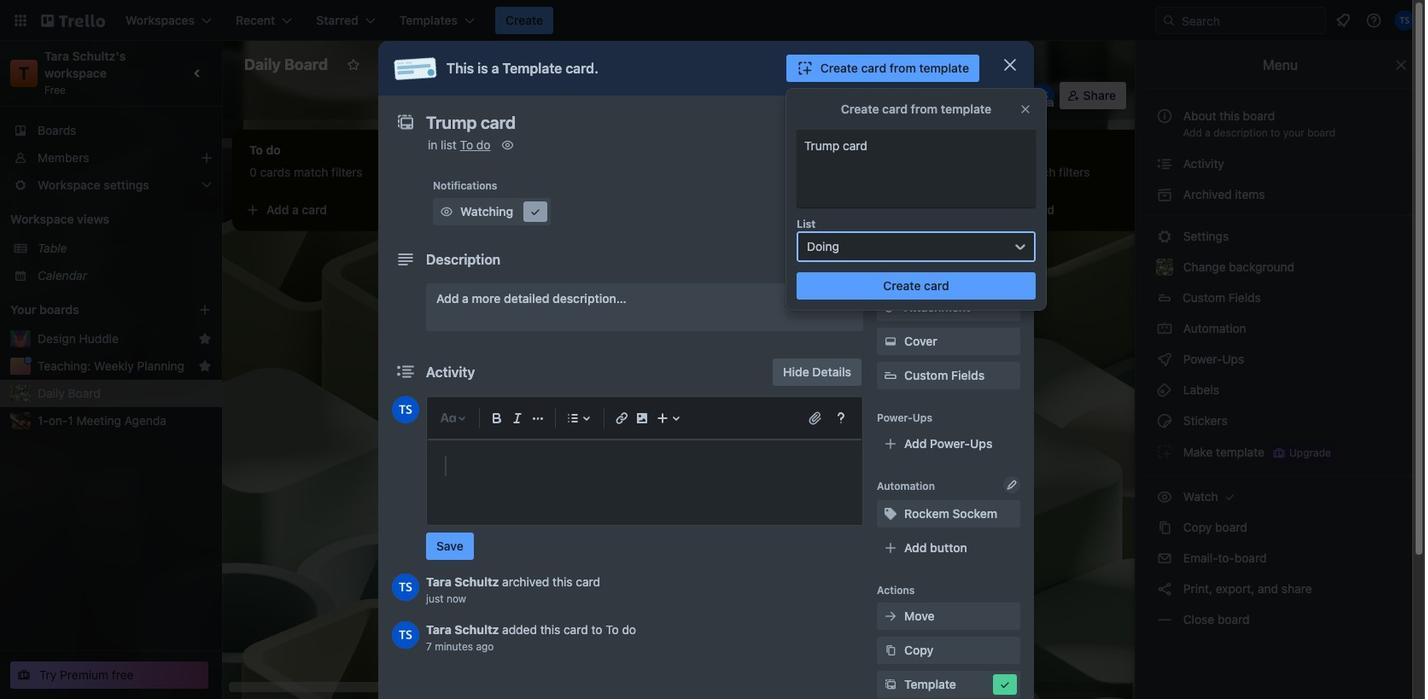 Task type: describe. For each thing, give the bounding box(es) containing it.
activity inside "link"
[[1180, 156, 1224, 171]]

sm image for checklist link
[[882, 265, 899, 282]]

export,
[[1216, 581, 1255, 596]]

description
[[426, 252, 501, 267]]

print, export, and share
[[1180, 581, 1312, 596]]

and
[[1258, 581, 1278, 596]]

add inside add button button
[[904, 540, 927, 555]]

more
[[472, 291, 501, 306]]

2 cards from the left
[[502, 165, 533, 179]]

archived
[[1183, 187, 1232, 202]]

in list to do
[[428, 137, 491, 152]]

add button
[[904, 540, 967, 555]]

1 match from the left
[[294, 165, 328, 179]]

try premium free
[[39, 668, 134, 682]]

background
[[1229, 260, 1295, 274]]

0 notifications image
[[1333, 10, 1353, 31]]

board up description
[[1243, 108, 1275, 123]]

free
[[44, 84, 66, 96]]

1 vertical spatial create card from template
[[841, 102, 991, 116]]

your boards
[[10, 302, 79, 317]]

2 vertical spatial power-ups
[[877, 412, 932, 424]]

sm image for email-to-board link
[[1156, 550, 1173, 567]]

Main content area, start typing to enter text. text field
[[445, 456, 844, 507]]

power- inside "add power-ups" link
[[930, 436, 970, 451]]

to-
[[1218, 551, 1235, 565]]

calendar link
[[38, 267, 212, 284]]

Trump card text field
[[803, 137, 1029, 188]]

move link
[[877, 603, 1020, 630]]

0 horizontal spatial members link
[[0, 144, 222, 172]]

0 horizontal spatial do
[[476, 137, 491, 152]]

copy for copy
[[904, 643, 934, 657]]

ago
[[476, 640, 494, 653]]

try
[[39, 668, 57, 682]]

custom fields for change background "link"
[[1183, 290, 1261, 305]]

tara for archived
[[426, 575, 452, 589]]

1 horizontal spatial labels
[[1180, 383, 1219, 397]]

1 vertical spatial template
[[941, 102, 991, 116]]

try premium free button
[[10, 662, 208, 689]]

Board name text field
[[236, 51, 337, 79]]

agenda
[[124, 413, 166, 428]]

huddle
[[79, 331, 119, 346]]

workspace visible button
[[371, 51, 514, 79]]

sm image for members link to the right
[[882, 196, 899, 213]]

add a more detailed description…
[[436, 291, 626, 306]]

make template
[[1180, 445, 1265, 459]]

boards
[[39, 302, 79, 317]]

2 filters from the left
[[574, 165, 605, 179]]

archived items link
[[1146, 181, 1415, 208]]

power- inside power-ups button
[[675, 88, 715, 102]]

add power-ups
[[904, 436, 993, 451]]

sm image inside settings link
[[1156, 228, 1173, 245]]

ups inside button
[[715, 88, 738, 102]]

sm image inside power-ups link
[[1156, 351, 1173, 368]]

board down "export,"
[[1218, 612, 1250, 627]]

add inside add a more detailed description… link
[[436, 291, 459, 306]]

2 vertical spatial template
[[1216, 445, 1265, 459]]

do inside tara schultz added this card to to do 7 minutes ago
[[622, 622, 636, 637]]

your
[[10, 302, 36, 317]]

add power-ups link
[[877, 430, 1020, 458]]

notifications
[[433, 179, 497, 192]]

this for added this card to to do
[[540, 622, 560, 637]]

premium
[[60, 668, 109, 682]]

2 add a card button from the left
[[482, 196, 673, 224]]

add a more detailed description… link
[[426, 283, 863, 331]]

close
[[1183, 612, 1214, 627]]

just
[[426, 593, 444, 605]]

list
[[797, 218, 816, 231]]

1 horizontal spatial automation
[[877, 480, 935, 493]]

to do link
[[460, 137, 491, 152]]

doing
[[807, 239, 839, 254]]

2 horizontal spatial automation
[[1180, 321, 1246, 336]]

ups up add power-ups
[[913, 412, 932, 424]]

1 0 cards match filters from the left
[[249, 165, 363, 179]]

share button
[[1059, 82, 1126, 109]]

move
[[904, 609, 935, 623]]

meeting
[[76, 413, 121, 428]]

workspace
[[44, 66, 107, 80]]

teaching: weekly planning button
[[38, 358, 191, 375]]

table link
[[38, 240, 212, 257]]

italic ⌘i image
[[507, 408, 528, 429]]

share
[[1083, 88, 1116, 102]]

template inside button
[[919, 61, 969, 75]]

bold ⌘b image
[[487, 408, 507, 429]]

to inside 'about this board add a description to your board'
[[1271, 126, 1280, 139]]

change background link
[[1146, 254, 1415, 281]]

close board
[[1180, 612, 1250, 627]]

email-to-board link
[[1146, 545, 1415, 572]]

more formatting image
[[528, 408, 548, 429]]

add button button
[[877, 535, 1020, 562]]

1 vertical spatial watching button
[[433, 198, 551, 225]]

star or unstar board image
[[347, 58, 360, 72]]

1 vertical spatial labels link
[[1146, 377, 1415, 404]]

settings
[[1180, 229, 1229, 243]]

power-ups button
[[641, 82, 748, 109]]

0 vertical spatial watching button
[[543, 82, 637, 109]]

clear
[[965, 88, 995, 102]]

stickers
[[1180, 413, 1228, 428]]

actions
[[877, 584, 915, 597]]

watching for topmost the watching button
[[574, 88, 627, 102]]

4 filters from the left
[[1059, 165, 1090, 179]]

3 add a card from the left
[[751, 202, 812, 217]]

template button
[[877, 671, 1020, 698]]

tara schultz archived this card just now
[[426, 575, 600, 605]]

teaching:
[[38, 359, 91, 373]]

create card from template button
[[786, 55, 979, 82]]

from inside button
[[890, 61, 916, 75]]

card inside tara schultz archived this card just now
[[576, 575, 600, 589]]

4 add a card button from the left
[[967, 196, 1158, 224]]

watching for the bottommost the watching button
[[460, 204, 513, 219]]

is
[[477, 61, 488, 76]]

fields for custom fields button for cover link
[[951, 368, 985, 383]]

open information menu image
[[1365, 12, 1382, 29]]

about this board add a description to your board
[[1183, 108, 1335, 139]]

button
[[930, 540, 967, 555]]

1 add a card button from the left
[[239, 196, 430, 224]]

this is a template card.
[[447, 61, 599, 76]]

teaching: weekly planning
[[38, 359, 184, 373]]

sm image for print, export, and share link
[[1156, 581, 1173, 598]]

1-on-1 meeting agenda link
[[38, 412, 212, 429]]

stickers link
[[1146, 407, 1415, 435]]

daily board inside daily board link
[[38, 386, 101, 400]]

0 vertical spatial to
[[460, 137, 473, 152]]

sockem
[[952, 506, 998, 521]]

boards link
[[0, 117, 222, 144]]

automation link
[[1146, 315, 1415, 342]]

sm image inside copy link
[[882, 642, 899, 659]]

create card button
[[797, 272, 1036, 300]]

custom fields button for change background "link"
[[1146, 284, 1415, 312]]

tara for added
[[426, 622, 452, 637]]

add inside "add power-ups" link
[[904, 436, 927, 451]]

close dialog image
[[1000, 55, 1020, 75]]

lists image
[[563, 408, 583, 429]]

power-ups link
[[1146, 346, 1415, 373]]

search image
[[1162, 14, 1176, 27]]

details
[[812, 365, 851, 379]]

your
[[1283, 126, 1305, 139]]

weekly
[[94, 359, 134, 373]]

tara schultz (taraschultz7) image
[[1030, 84, 1054, 108]]

power-ups inside button
[[675, 88, 738, 102]]

power- inside power-ups link
[[1183, 352, 1222, 366]]

boards
[[38, 123, 76, 137]]

3 0 cards match filters from the left
[[734, 165, 848, 179]]

1 horizontal spatial members link
[[877, 191, 1020, 219]]

share
[[1282, 581, 1312, 596]]

change background
[[1180, 260, 1295, 274]]

fields for custom fields button for change background "link"
[[1229, 290, 1261, 305]]

close popover image
[[1019, 102, 1032, 116]]

7
[[426, 640, 432, 653]]

sm image for 'template' button
[[882, 676, 899, 693]]

create card
[[883, 278, 949, 293]]

schultz for archived this card
[[454, 575, 499, 589]]

schultz's
[[72, 49, 126, 63]]

1 cards from the left
[[260, 165, 291, 179]]

4 cards from the left
[[987, 165, 1018, 179]]

0 horizontal spatial board
[[68, 386, 101, 400]]



Task type: locate. For each thing, give the bounding box(es) containing it.
1 vertical spatial workspace
[[10, 212, 74, 226]]

tara up 7
[[426, 622, 452, 637]]

description…
[[553, 291, 626, 306]]

3 add a card button from the left
[[724, 196, 915, 224]]

archived
[[502, 575, 549, 589]]

sm image
[[752, 82, 775, 106], [1156, 186, 1173, 203], [882, 196, 899, 213], [527, 203, 544, 220], [882, 265, 899, 282], [1156, 320, 1173, 337], [1156, 443, 1173, 460], [1156, 488, 1173, 505], [1156, 519, 1173, 536], [1156, 550, 1173, 567], [1156, 581, 1173, 598], [882, 608, 899, 625], [882, 676, 899, 693], [996, 676, 1014, 693]]

0 vertical spatial workspace
[[401, 57, 464, 72]]

filters
[[880, 88, 915, 102]]

card
[[861, 61, 886, 75], [882, 102, 908, 116], [302, 202, 327, 217], [544, 202, 570, 217], [787, 202, 812, 217], [1029, 202, 1055, 217], [924, 278, 949, 293], [576, 575, 600, 589], [564, 622, 588, 637]]

table
[[38, 241, 67, 255]]

board inside text box
[[284, 56, 328, 73]]

0 horizontal spatial fields
[[951, 368, 985, 383]]

custom fields down cover link
[[904, 368, 985, 383]]

to
[[1271, 126, 1280, 139], [591, 622, 602, 637]]

4 match from the left
[[1021, 165, 1056, 179]]

workspace for workspace visible
[[401, 57, 464, 72]]

watching button
[[543, 82, 637, 109], [433, 198, 551, 225]]

1 vertical spatial custom fields button
[[877, 367, 1020, 384]]

custom for change background "link"
[[1183, 290, 1225, 305]]

1 vertical spatial do
[[622, 622, 636, 637]]

template down create button
[[502, 61, 562, 76]]

print,
[[1183, 581, 1212, 596]]

rockem sockem
[[904, 506, 998, 521]]

1 horizontal spatial members
[[904, 197, 957, 212]]

menu
[[1263, 57, 1298, 73]]

do
[[476, 137, 491, 152], [622, 622, 636, 637]]

sm image inside the activity "link"
[[1156, 155, 1173, 172]]

2 starred icon image from the top
[[198, 359, 212, 373]]

sm image inside rockem sockem button
[[882, 505, 899, 523]]

sm image inside checklist link
[[882, 265, 899, 282]]

1 vertical spatial members link
[[877, 191, 1020, 219]]

this inside 'about this board add a description to your board'
[[1220, 108, 1240, 123]]

0 vertical spatial watching
[[574, 88, 627, 102]]

1 vertical spatial automation
[[1180, 321, 1246, 336]]

list
[[441, 137, 457, 152]]

power-ups down primary element
[[675, 88, 738, 102]]

rockem
[[904, 506, 949, 521]]

daily board up 1
[[38, 386, 101, 400]]

0 horizontal spatial workspace
[[10, 212, 74, 226]]

0 vertical spatial custom fields button
[[1146, 284, 1415, 312]]

labels link down power-ups link
[[1146, 377, 1415, 404]]

2 match from the left
[[536, 165, 571, 179]]

activity down more
[[426, 365, 475, 380]]

to inside tara schultz added this card to to do 7 minutes ago
[[591, 622, 602, 637]]

1 horizontal spatial template
[[904, 677, 956, 692]]

schultz inside tara schultz archived this card just now
[[454, 575, 499, 589]]

starred icon image right planning
[[198, 359, 212, 373]]

3 match from the left
[[779, 165, 813, 179]]

match
[[294, 165, 328, 179], [536, 165, 571, 179], [779, 165, 813, 179], [1021, 165, 1056, 179]]

0 horizontal spatial custom fields
[[904, 368, 985, 383]]

members link down trump card text box on the top right
[[877, 191, 1020, 219]]

tara inside tara schultz's workspace free
[[44, 49, 69, 63]]

1 horizontal spatial activity
[[1180, 156, 1224, 171]]

daily board inside daily board text box
[[244, 56, 328, 73]]

copy up 'email-' at the bottom of the page
[[1183, 520, 1212, 535]]

this right added
[[540, 622, 560, 637]]

2 schultz from the top
[[454, 622, 499, 637]]

this right the 'archived'
[[552, 575, 573, 589]]

1-
[[38, 413, 48, 428]]

power- right open help dialog 'image'
[[877, 412, 913, 424]]

power-ups up add power-ups
[[877, 412, 932, 424]]

0 cards match filters
[[249, 165, 363, 179], [492, 165, 605, 179], [734, 165, 848, 179], [977, 165, 1090, 179]]

custom for cover link
[[904, 368, 948, 383]]

custom down change
[[1183, 290, 1225, 305]]

1 vertical spatial daily board
[[38, 386, 101, 400]]

create card from template up filters
[[820, 61, 969, 75]]

views
[[77, 212, 109, 226]]

1 vertical spatial copy
[[904, 643, 934, 657]]

1 vertical spatial watching
[[460, 204, 513, 219]]

0 vertical spatial daily board
[[244, 56, 328, 73]]

create up automation button
[[820, 61, 858, 75]]

1 vertical spatial starred icon image
[[198, 359, 212, 373]]

watch
[[1180, 489, 1221, 504]]

template inside button
[[904, 677, 956, 692]]

all
[[998, 88, 1011, 102]]

watching button down notifications
[[433, 198, 551, 225]]

sm image inside stickers link
[[1156, 412, 1173, 429]]

1 horizontal spatial do
[[622, 622, 636, 637]]

sm image inside automation link
[[1156, 320, 1173, 337]]

create from template… image
[[437, 203, 451, 217]]

2 0 cards match filters from the left
[[492, 165, 605, 179]]

4 0 cards match filters from the left
[[977, 165, 1090, 179]]

automation down create card from template button
[[775, 88, 840, 102]]

hide
[[783, 365, 809, 379]]

from up trump card text box on the top right
[[911, 102, 938, 116]]

1 vertical spatial power-ups
[[1180, 352, 1248, 366]]

custom fields button down cover link
[[877, 367, 1020, 384]]

0 vertical spatial template
[[502, 61, 562, 76]]

open help dialog image
[[831, 408, 851, 429]]

0 horizontal spatial activity
[[426, 365, 475, 380]]

1
[[68, 413, 73, 428]]

attachment
[[904, 300, 970, 314]]

tara
[[44, 49, 69, 63], [426, 575, 452, 589], [426, 622, 452, 637]]

a
[[492, 61, 499, 76], [1205, 126, 1211, 139], [292, 202, 299, 217], [535, 202, 541, 217], [777, 202, 784, 217], [1020, 202, 1026, 217], [462, 291, 469, 306]]

attach and insert link image
[[807, 410, 824, 427]]

ups left automation button
[[715, 88, 738, 102]]

create up this is a template card. at the left top of page
[[506, 13, 543, 27]]

create card from template down create card from template button
[[841, 102, 991, 116]]

activity
[[1180, 156, 1224, 171], [426, 365, 475, 380]]

1 horizontal spatial board
[[284, 56, 328, 73]]

1 horizontal spatial fields
[[1229, 290, 1261, 305]]

1 vertical spatial this
[[552, 575, 573, 589]]

0 vertical spatial this
[[1220, 108, 1240, 123]]

1 starred icon image from the top
[[198, 332, 212, 346]]

1 vertical spatial activity
[[426, 365, 475, 380]]

labels link up checklist link
[[877, 225, 1020, 253]]

email-
[[1183, 551, 1218, 565]]

1 horizontal spatial daily board
[[244, 56, 328, 73]]

board right your
[[1307, 126, 1335, 139]]

sm image for automation link
[[1156, 320, 1173, 337]]

create inside primary element
[[506, 13, 543, 27]]

0 vertical spatial members
[[38, 150, 89, 165]]

ups down automation link
[[1222, 352, 1244, 366]]

0 vertical spatial automation
[[775, 88, 840, 102]]

add board image
[[198, 303, 212, 317]]

schultz for added this card to to do
[[454, 622, 499, 637]]

attachment button
[[877, 294, 1020, 321]]

1 vertical spatial template
[[904, 677, 956, 692]]

2 vertical spatial this
[[540, 622, 560, 637]]

about
[[1183, 108, 1216, 123]]

cover
[[904, 334, 937, 348]]

sm image inside copy board link
[[1156, 519, 1173, 536]]

0 vertical spatial members link
[[0, 144, 222, 172]]

sm image for watch link
[[1156, 488, 1173, 505]]

this for archived this card
[[552, 575, 573, 589]]

0 horizontal spatial copy
[[904, 643, 934, 657]]

0 horizontal spatial to
[[591, 622, 602, 637]]

add
[[1183, 126, 1202, 139], [266, 202, 289, 217], [509, 202, 532, 217], [751, 202, 774, 217], [994, 202, 1016, 217], [436, 291, 459, 306], [904, 436, 927, 451], [904, 540, 927, 555]]

copy link
[[877, 637, 1020, 664]]

your boards with 4 items element
[[10, 300, 172, 320]]

sm image inside members link
[[882, 196, 899, 213]]

tara up workspace
[[44, 49, 69, 63]]

this inside tara schultz archived this card just now
[[552, 575, 573, 589]]

sm image inside print, export, and share link
[[1156, 581, 1173, 598]]

automation down change
[[1180, 321, 1246, 336]]

power- up rockem sockem
[[930, 436, 970, 451]]

save button
[[426, 533, 474, 560]]

labels down create from template… icon on the right of page
[[904, 231, 941, 246]]

schultz inside tara schultz added this card to to do 7 minutes ago
[[454, 622, 499, 637]]

tara inside tara schultz added this card to to do 7 minutes ago
[[426, 622, 452, 637]]

0 horizontal spatial power-ups
[[675, 88, 738, 102]]

power- up stickers
[[1183, 352, 1222, 366]]

fields down cover link
[[951, 368, 985, 383]]

0 horizontal spatial watching
[[460, 204, 513, 219]]

create left filters
[[841, 102, 879, 116]]

now
[[446, 593, 466, 605]]

0 vertical spatial copy
[[1183, 520, 1212, 535]]

1 horizontal spatial workspace
[[401, 57, 464, 72]]

template down copy link
[[904, 677, 956, 692]]

create from template… image
[[922, 203, 936, 217]]

card inside tara schultz added this card to to do 7 minutes ago
[[564, 622, 588, 637]]

1 vertical spatial daily
[[38, 386, 65, 400]]

this inside tara schultz added this card to to do 7 minutes ago
[[540, 622, 560, 637]]

3 filters from the left
[[816, 165, 848, 179]]

custom
[[1183, 290, 1225, 305], [904, 368, 948, 383]]

1 horizontal spatial labels link
[[1146, 377, 1415, 404]]

1 vertical spatial to
[[606, 622, 619, 637]]

board up 1
[[68, 386, 101, 400]]

this up description
[[1220, 108, 1240, 123]]

0 vertical spatial to
[[1271, 126, 1280, 139]]

1 horizontal spatial custom fields button
[[1146, 284, 1415, 312]]

archived items
[[1180, 187, 1265, 202]]

visible
[[467, 57, 504, 72]]

0 horizontal spatial members
[[38, 150, 89, 165]]

board left customize views "icon"
[[546, 57, 580, 72]]

workspace up table
[[10, 212, 74, 226]]

tara inside tara schultz archived this card just now
[[426, 575, 452, 589]]

1 vertical spatial tara
[[426, 575, 452, 589]]

checklist link
[[877, 260, 1020, 287]]

sm image inside email-to-board link
[[1156, 550, 1173, 567]]

design
[[38, 331, 76, 346]]

cover link
[[877, 328, 1020, 355]]

daily board
[[244, 56, 328, 73], [38, 386, 101, 400]]

1 horizontal spatial watching
[[574, 88, 627, 102]]

0 horizontal spatial daily
[[38, 386, 65, 400]]

0 horizontal spatial custom
[[904, 368, 948, 383]]

schultz up now
[[454, 575, 499, 589]]

members link down boards
[[0, 144, 222, 172]]

1 vertical spatial members
[[904, 197, 957, 212]]

custom fields down change background
[[1183, 290, 1261, 305]]

workspace
[[401, 57, 464, 72], [10, 212, 74, 226]]

this
[[1220, 108, 1240, 123], [552, 575, 573, 589], [540, 622, 560, 637]]

1 add a card from the left
[[266, 202, 327, 217]]

1 schultz from the top
[[454, 575, 499, 589]]

to right added
[[591, 622, 602, 637]]

Search field
[[1176, 8, 1325, 33]]

sm image inside cover link
[[882, 333, 899, 350]]

0 vertical spatial custom fields
[[1183, 290, 1261, 305]]

custom fields for cover link
[[904, 368, 985, 383]]

sm image for archived items link
[[1156, 186, 1173, 203]]

calendar
[[38, 268, 87, 283]]

automation inside button
[[775, 88, 840, 102]]

ups up sockem
[[970, 436, 993, 451]]

template right make
[[1216, 445, 1265, 459]]

0 horizontal spatial custom fields button
[[877, 367, 1020, 384]]

1-on-1 meeting agenda
[[38, 413, 166, 428]]

copy board
[[1180, 520, 1247, 535]]

daily board left star or unstar board 'image'
[[244, 56, 328, 73]]

copy for copy board
[[1183, 520, 1212, 535]]

0 vertical spatial daily
[[244, 56, 281, 73]]

labels up stickers
[[1180, 383, 1219, 397]]

custom fields button up automation link
[[1146, 284, 1415, 312]]

template up clear on the right of page
[[919, 61, 969, 75]]

0 horizontal spatial labels
[[904, 231, 941, 246]]

save
[[436, 539, 463, 553]]

hide details link
[[773, 359, 862, 386]]

members link
[[0, 144, 222, 172], [877, 191, 1020, 219]]

3 cards from the left
[[745, 165, 776, 179]]

0 vertical spatial do
[[476, 137, 491, 152]]

starred icon image for teaching: weekly planning
[[198, 359, 212, 373]]

sm image inside the watching button
[[527, 203, 544, 220]]

tara up just
[[426, 575, 452, 589]]

hide details
[[783, 365, 851, 379]]

0 vertical spatial activity
[[1180, 156, 1224, 171]]

sm image inside watch link
[[1156, 488, 1173, 505]]

custom down cover at the right
[[904, 368, 948, 383]]

in
[[428, 137, 437, 152]]

design huddle button
[[38, 330, 191, 348]]

0 horizontal spatial automation
[[775, 88, 840, 102]]

0 horizontal spatial daily board
[[38, 386, 101, 400]]

daily board link
[[38, 385, 212, 402]]

a inside 'about this board add a description to your board'
[[1205, 126, 1211, 139]]

2 add a card from the left
[[509, 202, 570, 217]]

custom fields button for cover link
[[877, 367, 1020, 384]]

1 vertical spatial to
[[591, 622, 602, 637]]

1 horizontal spatial custom fields
[[1183, 290, 1261, 305]]

members down boards
[[38, 150, 89, 165]]

copy down move
[[904, 643, 934, 657]]

card.
[[566, 61, 599, 76]]

1 vertical spatial fields
[[951, 368, 985, 383]]

workspace inside "button"
[[401, 57, 464, 72]]

added
[[502, 622, 537, 637]]

link image
[[611, 408, 632, 429]]

tara for workspace
[[44, 49, 69, 63]]

activity up archived
[[1180, 156, 1224, 171]]

1 horizontal spatial daily
[[244, 56, 281, 73]]

2 horizontal spatial board
[[546, 57, 580, 72]]

add a card
[[266, 202, 327, 217], [509, 202, 570, 217], [751, 202, 812, 217], [994, 202, 1055, 217]]

workspace views
[[10, 212, 109, 226]]

customize views image
[[599, 56, 616, 73]]

primary element
[[0, 0, 1425, 41]]

sm image inside watch link
[[1221, 488, 1239, 505]]

0 horizontal spatial template
[[502, 61, 562, 76]]

workspace left the is
[[401, 57, 464, 72]]

1 vertical spatial labels
[[1180, 383, 1219, 397]]

power- down primary element
[[675, 88, 715, 102]]

workspace for workspace views
[[10, 212, 74, 226]]

1 vertical spatial custom fields
[[904, 368, 985, 383]]

1 filters from the left
[[331, 165, 363, 179]]

0 vertical spatial starred icon image
[[198, 332, 212, 346]]

1 horizontal spatial custom
[[1183, 290, 1225, 305]]

0 vertical spatial custom
[[1183, 290, 1225, 305]]

sm image for automation button
[[752, 82, 775, 106]]

on-
[[48, 413, 68, 428]]

print, export, and share link
[[1146, 576, 1415, 603]]

template left the all
[[941, 102, 991, 116]]

board left star or unstar board 'image'
[[284, 56, 328, 73]]

ups
[[715, 88, 738, 102], [1222, 352, 1244, 366], [913, 412, 932, 424], [970, 436, 993, 451]]

0 vertical spatial power-ups
[[675, 88, 738, 102]]

1 horizontal spatial power-ups
[[877, 412, 932, 424]]

change
[[1183, 260, 1226, 274]]

board up 'print, export, and share'
[[1235, 551, 1267, 565]]

1 horizontal spatial to
[[1271, 126, 1280, 139]]

template
[[919, 61, 969, 75], [941, 102, 991, 116], [1216, 445, 1265, 459]]

to inside tara schultz added this card to to do 7 minutes ago
[[606, 622, 619, 637]]

this
[[447, 61, 474, 76]]

description
[[1214, 126, 1268, 139]]

sm image inside close board link
[[1156, 611, 1173, 628]]

editor toolbar toolbar
[[435, 405, 855, 432]]

starred icon image for design huddle
[[198, 332, 212, 346]]

members
[[38, 150, 89, 165], [904, 197, 957, 212]]

4 add a card from the left
[[994, 202, 1055, 217]]

2 horizontal spatial power-ups
[[1180, 352, 1248, 366]]

automation
[[775, 88, 840, 102], [1180, 321, 1246, 336], [877, 480, 935, 493]]

to
[[460, 137, 473, 152], [606, 622, 619, 637]]

0 vertical spatial template
[[919, 61, 969, 75]]

create up attachment
[[883, 278, 921, 293]]

planning
[[137, 359, 184, 373]]

sm image inside automation button
[[752, 82, 775, 106]]

to left your
[[1271, 126, 1280, 139]]

sm image for move link
[[882, 608, 899, 625]]

1 horizontal spatial copy
[[1183, 520, 1212, 535]]

fields
[[1229, 290, 1261, 305], [951, 368, 985, 383]]

2 vertical spatial automation
[[877, 480, 935, 493]]

image image
[[632, 408, 652, 429]]

sm image
[[499, 137, 516, 154], [1156, 155, 1173, 172], [438, 203, 455, 220], [1156, 228, 1173, 245], [882, 231, 899, 248], [882, 333, 899, 350], [1156, 351, 1173, 368], [1156, 382, 1173, 399], [1156, 412, 1173, 429], [1221, 488, 1239, 505], [882, 505, 899, 523], [1156, 611, 1173, 628], [882, 642, 899, 659]]

schultz up ago
[[454, 622, 499, 637]]

watching down customize views "icon"
[[574, 88, 627, 102]]

watching button down card.
[[543, 82, 637, 109]]

just now link
[[426, 593, 466, 605]]

create card from template inside button
[[820, 61, 969, 75]]

1 vertical spatial from
[[911, 102, 938, 116]]

sm image inside move link
[[882, 608, 899, 625]]

filters
[[331, 165, 363, 179], [574, 165, 605, 179], [816, 165, 848, 179], [1059, 165, 1090, 179]]

tara schultz (taraschultz7) image
[[1394, 10, 1415, 31], [392, 396, 419, 424], [392, 574, 419, 601], [392, 622, 419, 649]]

labels link
[[877, 225, 1020, 253], [1146, 377, 1415, 404]]

0 vertical spatial labels link
[[877, 225, 1020, 253]]

design huddle
[[38, 331, 119, 346]]

7 minutes ago link
[[426, 640, 494, 653]]

fields down change background
[[1229, 290, 1261, 305]]

0 vertical spatial fields
[[1229, 290, 1261, 305]]

power-ups
[[675, 88, 738, 102], [1180, 352, 1248, 366], [877, 412, 932, 424]]

None text field
[[418, 108, 981, 138]]

watching
[[574, 88, 627, 102], [460, 204, 513, 219]]

starred icon image down "add board" image at left top
[[198, 332, 212, 346]]

cards
[[260, 165, 291, 179], [502, 165, 533, 179], [745, 165, 776, 179], [987, 165, 1018, 179]]

0 vertical spatial from
[[890, 61, 916, 75]]

automation up rockem
[[877, 480, 935, 493]]

0 vertical spatial schultz
[[454, 575, 499, 589]]

1 horizontal spatial to
[[606, 622, 619, 637]]

board up to-
[[1215, 520, 1247, 535]]

power-ups up stickers
[[1180, 352, 1248, 366]]

from up filters
[[890, 61, 916, 75]]

add inside 'about this board add a description to your board'
[[1183, 126, 1202, 139]]

0 vertical spatial labels
[[904, 231, 941, 246]]

members down trump card text box on the top right
[[904, 197, 957, 212]]

starred icon image
[[198, 332, 212, 346], [198, 359, 212, 373]]

sm image for copy board link
[[1156, 519, 1173, 536]]

0 horizontal spatial to
[[460, 137, 473, 152]]

sm image inside archived items link
[[1156, 186, 1173, 203]]

daily inside text box
[[244, 56, 281, 73]]

0 vertical spatial tara
[[44, 49, 69, 63]]

watching down notifications
[[460, 204, 513, 219]]



Task type: vqa. For each thing, say whether or not it's contained in the screenshot.
Make Template
yes



